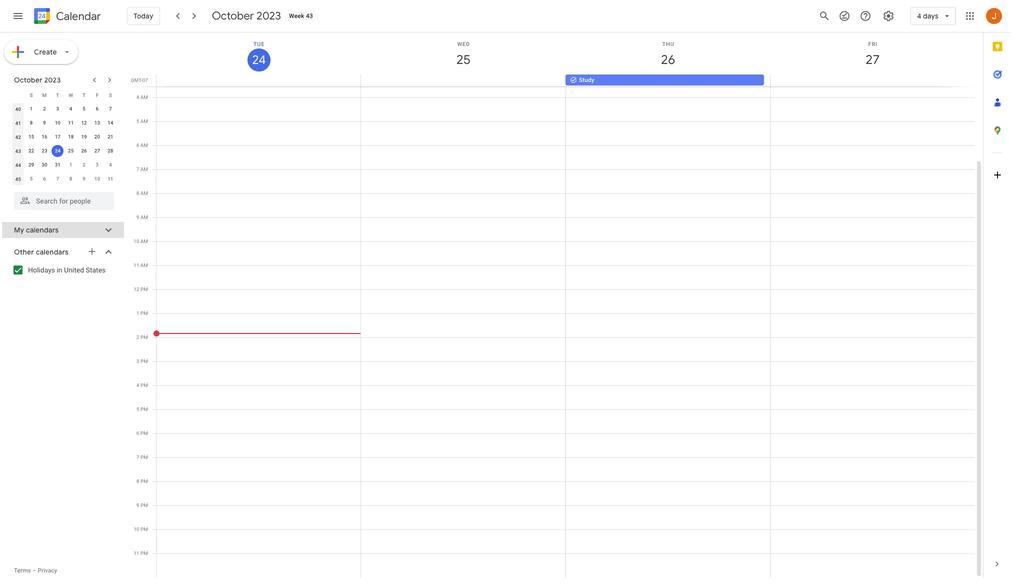 Task type: vqa. For each thing, say whether or not it's contained in the screenshot.


Task type: describe. For each thing, give the bounding box(es) containing it.
today
[[134, 12, 153, 21]]

am for 6 am
[[140, 143, 148, 148]]

tue 24
[[252, 41, 265, 68]]

october 2023 grid
[[10, 88, 117, 186]]

calendar element
[[32, 6, 101, 28]]

6 down the f
[[96, 106, 99, 112]]

7 for 7 pm
[[137, 455, 139, 460]]

create button
[[4, 40, 78, 64]]

6 am
[[136, 143, 148, 148]]

terms link
[[14, 567, 31, 574]]

3 for november 3 element
[[96, 162, 99, 168]]

43 inside row
[[15, 148, 21, 154]]

2 for november 2 element
[[83, 162, 86, 168]]

terms
[[14, 567, 31, 574]]

f
[[96, 92, 99, 98]]

create
[[34, 48, 57, 57]]

row containing 1
[[12, 102, 117, 116]]

study row
[[152, 75, 984, 87]]

pm for 3 pm
[[141, 359, 148, 364]]

pm for 4 pm
[[141, 383, 148, 388]]

2 t from the left
[[83, 92, 86, 98]]

wed
[[458, 41, 470, 48]]

12 pm
[[134, 287, 148, 292]]

row containing 15
[[12, 130, 117, 144]]

4 for 4 pm
[[137, 383, 139, 388]]

other
[[14, 248, 34, 257]]

10 for november 10 element
[[94, 176, 100, 182]]

my calendars button
[[2, 222, 124, 238]]

4 for 4 days
[[918, 12, 922, 21]]

41
[[15, 120, 21, 126]]

24, today element
[[52, 145, 64, 157]]

wed 25
[[456, 41, 470, 68]]

11 am
[[134, 263, 148, 268]]

24 cell
[[51, 144, 64, 158]]

0 horizontal spatial 2023
[[44, 76, 61, 85]]

5 up 12 element
[[83, 106, 86, 112]]

11 for 11 am
[[134, 263, 139, 268]]

today button
[[127, 4, 160, 28]]

7 for 7 am
[[136, 167, 139, 172]]

november 7 element
[[52, 173, 64, 185]]

study
[[579, 77, 595, 84]]

5 for 5 pm
[[137, 407, 139, 412]]

24 inside grid
[[252, 52, 265, 68]]

pm for 9 pm
[[141, 503, 148, 508]]

17
[[55, 134, 61, 140]]

8 pm
[[137, 479, 148, 484]]

2 for 2 pm
[[137, 335, 139, 340]]

15 element
[[25, 131, 37, 143]]

7 pm
[[137, 455, 148, 460]]

8 am
[[136, 191, 148, 196]]

19 element
[[78, 131, 90, 143]]

8 for november 8 element
[[69, 176, 72, 182]]

column header inside october 2023 grid
[[12, 88, 25, 102]]

30 element
[[39, 159, 51, 171]]

6 pm
[[137, 431, 148, 436]]

20
[[94, 134, 100, 140]]

27 inside row
[[94, 148, 100, 154]]

10 pm
[[134, 527, 148, 532]]

44
[[15, 162, 21, 168]]

holidays
[[28, 266, 55, 274]]

am for 5 am
[[140, 119, 148, 124]]

am for 9 am
[[140, 215, 148, 220]]

27 link
[[862, 49, 885, 72]]

9 for 9 am
[[136, 215, 139, 220]]

26 element
[[78, 145, 90, 157]]

calendars for my calendars
[[26, 226, 59, 235]]

27 element
[[91, 145, 103, 157]]

m
[[42, 92, 47, 98]]

21
[[108, 134, 113, 140]]

1 pm
[[137, 311, 148, 316]]

november 1 element
[[65, 159, 77, 171]]

12 element
[[78, 117, 90, 129]]

w
[[69, 92, 73, 98]]

0 horizontal spatial october 2023
[[14, 76, 61, 85]]

25 link
[[452, 49, 475, 72]]

10 am
[[134, 239, 148, 244]]

holidays in united states
[[28, 266, 106, 274]]

my
[[14, 226, 24, 235]]

6 for 6 am
[[136, 143, 139, 148]]

25 inside row
[[68, 148, 74, 154]]

8 for 8 am
[[136, 191, 139, 196]]

0 vertical spatial 3
[[56, 106, 59, 112]]

25 inside wed 25
[[456, 52, 470, 68]]

5 pm
[[137, 407, 148, 412]]

am for 11 am
[[140, 263, 148, 268]]

14 element
[[104, 117, 117, 129]]

row group inside october 2023 grid
[[12, 102, 117, 186]]

11 element
[[65, 117, 77, 129]]

terms – privacy
[[14, 567, 57, 574]]

6 for 6 pm
[[137, 431, 139, 436]]

gmt-07
[[131, 78, 148, 83]]

31 element
[[52, 159, 64, 171]]

16 element
[[39, 131, 51, 143]]

settings menu image
[[883, 10, 895, 22]]

2 s from the left
[[109, 92, 112, 98]]

11 for 11 pm
[[134, 551, 139, 556]]

add other calendars image
[[87, 247, 97, 257]]

pm for 8 pm
[[141, 479, 148, 484]]

calendar
[[56, 9, 101, 23]]

other calendars
[[14, 248, 69, 257]]

10 element
[[52, 117, 64, 129]]

40
[[15, 106, 21, 112]]

row containing 22
[[12, 144, 117, 158]]

42
[[15, 134, 21, 140]]

11 pm
[[134, 551, 148, 556]]

pm for 10 pm
[[141, 527, 148, 532]]

am for 10 am
[[140, 239, 148, 244]]

row containing s
[[12, 88, 117, 102]]

days
[[924, 12, 939, 21]]



Task type: locate. For each thing, give the bounding box(es) containing it.
pm up 9 pm at bottom
[[141, 479, 148, 484]]

3 down 2 pm at left bottom
[[137, 359, 139, 364]]

0 horizontal spatial 12
[[81, 120, 87, 126]]

pm
[[141, 287, 148, 292], [141, 311, 148, 316], [141, 335, 148, 340], [141, 359, 148, 364], [141, 383, 148, 388], [141, 407, 148, 412], [141, 431, 148, 436], [141, 455, 148, 460], [141, 479, 148, 484], [141, 503, 148, 508], [141, 527, 148, 532], [141, 551, 148, 556]]

22
[[28, 148, 34, 154]]

4 am from the top
[[140, 167, 148, 172]]

2 horizontal spatial 2
[[137, 335, 139, 340]]

calendars
[[26, 226, 59, 235], [36, 248, 69, 257]]

2 pm from the top
[[141, 311, 148, 316]]

in
[[57, 266, 62, 274]]

7 am
[[136, 167, 148, 172]]

2 vertical spatial 3
[[137, 359, 139, 364]]

25 right 24 cell
[[68, 148, 74, 154]]

8 for 8 pm
[[137, 479, 139, 484]]

4 am
[[136, 95, 148, 100]]

24 inside cell
[[55, 148, 61, 154]]

1 vertical spatial calendars
[[36, 248, 69, 257]]

1 horizontal spatial 43
[[306, 13, 313, 20]]

pm down 5 pm
[[141, 431, 148, 436]]

7 up 8 am
[[136, 167, 139, 172]]

tab list
[[984, 33, 1012, 550]]

9 for november 9 element
[[83, 176, 86, 182]]

12 for 12
[[81, 120, 87, 126]]

2 right november 1 element
[[83, 162, 86, 168]]

10 inside 'element'
[[55, 120, 61, 126]]

column header
[[12, 88, 25, 102]]

1 vertical spatial 2
[[83, 162, 86, 168]]

4 for november 4 element
[[109, 162, 112, 168]]

1 vertical spatial 43
[[15, 148, 21, 154]]

t right the w
[[83, 92, 86, 98]]

2 up 3 pm
[[137, 335, 139, 340]]

united
[[64, 266, 84, 274]]

12
[[81, 120, 87, 126], [134, 287, 139, 292]]

12 left 13
[[81, 120, 87, 126]]

1 am from the top
[[140, 95, 148, 100]]

15
[[28, 134, 34, 140]]

11 down 10 pm
[[134, 551, 139, 556]]

5 right 45
[[30, 176, 33, 182]]

45
[[15, 176, 21, 182]]

19
[[81, 134, 87, 140]]

1 vertical spatial 24
[[55, 148, 61, 154]]

1 right 31
[[69, 162, 72, 168]]

5 am from the top
[[140, 191, 148, 196]]

pm down the 6 pm
[[141, 455, 148, 460]]

pm down 4 pm
[[141, 407, 148, 412]]

4 right november 3 element
[[109, 162, 112, 168]]

0 horizontal spatial t
[[56, 92, 59, 98]]

pm up 2 pm at left bottom
[[141, 311, 148, 316]]

1 horizontal spatial t
[[83, 92, 86, 98]]

24
[[252, 52, 265, 68], [55, 148, 61, 154]]

pm down 2 pm at left bottom
[[141, 359, 148, 364]]

8 down 7 pm
[[137, 479, 139, 484]]

7 up '14'
[[109, 106, 112, 112]]

11 for 11 element
[[68, 120, 74, 126]]

november 9 element
[[78, 173, 90, 185]]

0 horizontal spatial s
[[30, 92, 33, 98]]

grid
[[128, 2, 984, 578]]

1 horizontal spatial october
[[212, 9, 254, 23]]

2 down m
[[43, 106, 46, 112]]

pm up 3 pm
[[141, 335, 148, 340]]

calendars up in
[[36, 248, 69, 257]]

4 days button
[[911, 4, 957, 28]]

5 am
[[136, 119, 148, 124]]

11 inside "element"
[[108, 176, 113, 182]]

t
[[56, 92, 59, 98], [83, 92, 86, 98]]

gmt-
[[131, 78, 142, 83]]

3 for 3 pm
[[137, 359, 139, 364]]

3
[[56, 106, 59, 112], [96, 162, 99, 168], [137, 359, 139, 364]]

1 for november 1 element
[[69, 162, 72, 168]]

27 down 'fri'
[[866, 52, 880, 68]]

13
[[94, 120, 100, 126]]

1 vertical spatial 12
[[134, 287, 139, 292]]

0 vertical spatial 2023
[[257, 9, 281, 23]]

25
[[456, 52, 470, 68], [68, 148, 74, 154]]

6
[[96, 106, 99, 112], [136, 143, 139, 148], [43, 176, 46, 182], [137, 431, 139, 436]]

25 down wed
[[456, 52, 470, 68]]

26 link
[[657, 49, 680, 72]]

18
[[68, 134, 74, 140]]

november 4 element
[[104, 159, 117, 171]]

2 vertical spatial 1
[[137, 311, 139, 316]]

pm down 8 pm
[[141, 503, 148, 508]]

5 pm from the top
[[141, 383, 148, 388]]

10 left 11 element
[[55, 120, 61, 126]]

28
[[108, 148, 113, 154]]

4 pm
[[137, 383, 148, 388]]

1 horizontal spatial 3
[[96, 162, 99, 168]]

1 horizontal spatial 24
[[252, 52, 265, 68]]

tue
[[254, 41, 265, 48]]

study button
[[566, 75, 765, 86]]

18 element
[[65, 131, 77, 143]]

Search for people text field
[[20, 192, 108, 210]]

29
[[28, 162, 34, 168]]

9 pm from the top
[[141, 479, 148, 484]]

0 vertical spatial 12
[[81, 120, 87, 126]]

5 down 4 pm
[[137, 407, 139, 412]]

0 horizontal spatial 1
[[30, 106, 33, 112]]

11 right 10 'element'
[[68, 120, 74, 126]]

am down 5 am
[[140, 143, 148, 148]]

3 up 10 'element'
[[56, 106, 59, 112]]

1 vertical spatial 25
[[68, 148, 74, 154]]

4 down gmt-
[[136, 95, 139, 100]]

week
[[289, 13, 305, 20]]

0 vertical spatial 43
[[306, 13, 313, 20]]

1 vertical spatial 3
[[96, 162, 99, 168]]

0 vertical spatial calendars
[[26, 226, 59, 235]]

calendars for other calendars
[[36, 248, 69, 257]]

5 for november 5 element at the top left of the page
[[30, 176, 33, 182]]

7 am from the top
[[140, 239, 148, 244]]

0 vertical spatial october
[[212, 9, 254, 23]]

24 down the 'tue'
[[252, 52, 265, 68]]

4 left days
[[918, 12, 922, 21]]

0 horizontal spatial 24
[[55, 148, 61, 154]]

calendars up other calendars
[[26, 226, 59, 235]]

1 horizontal spatial 26
[[661, 52, 675, 68]]

0 horizontal spatial 27
[[94, 148, 100, 154]]

9 for 9 pm
[[137, 503, 139, 508]]

fri
[[869, 41, 878, 48]]

22 element
[[25, 145, 37, 157]]

8 down 7 am
[[136, 191, 139, 196]]

0 vertical spatial 27
[[866, 52, 880, 68]]

my calendars
[[14, 226, 59, 235]]

4 down the w
[[69, 106, 72, 112]]

pm for 6 pm
[[141, 431, 148, 436]]

2 horizontal spatial 3
[[137, 359, 139, 364]]

november 6 element
[[39, 173, 51, 185]]

fri 27
[[866, 41, 880, 68]]

am
[[140, 95, 148, 100], [140, 119, 148, 124], [140, 143, 148, 148], [140, 167, 148, 172], [140, 191, 148, 196], [140, 215, 148, 220], [140, 239, 148, 244], [140, 263, 148, 268]]

1 pm from the top
[[141, 287, 148, 292]]

16
[[42, 134, 47, 140]]

17 element
[[52, 131, 64, 143]]

1 vertical spatial 1
[[69, 162, 72, 168]]

november 10 element
[[91, 173, 103, 185]]

4 pm from the top
[[141, 359, 148, 364]]

4 days
[[918, 12, 939, 21]]

thu 26
[[661, 41, 675, 68]]

5 for 5 am
[[136, 119, 139, 124]]

pm down 9 pm at bottom
[[141, 527, 148, 532]]

november 5 element
[[25, 173, 37, 185]]

1 horizontal spatial october 2023
[[212, 9, 281, 23]]

7 down the 6 pm
[[137, 455, 139, 460]]

43 left 22 element
[[15, 148, 21, 154]]

2 pm
[[137, 335, 148, 340]]

26
[[661, 52, 675, 68], [81, 148, 87, 154]]

states
[[86, 266, 106, 274]]

am down 7 am
[[140, 191, 148, 196]]

pm down 10 pm
[[141, 551, 148, 556]]

11
[[68, 120, 74, 126], [108, 176, 113, 182], [134, 263, 139, 268], [134, 551, 139, 556]]

27 left "28"
[[94, 148, 100, 154]]

1 t from the left
[[56, 92, 59, 98]]

10 for 10 'element'
[[55, 120, 61, 126]]

8 pm from the top
[[141, 455, 148, 460]]

privacy
[[38, 567, 57, 574]]

12 down the 11 am
[[134, 287, 139, 292]]

1 vertical spatial 27
[[94, 148, 100, 154]]

5
[[83, 106, 86, 112], [136, 119, 139, 124], [30, 176, 33, 182], [137, 407, 139, 412]]

1 horizontal spatial 2023
[[257, 9, 281, 23]]

9 left 10 'element'
[[43, 120, 46, 126]]

other calendars button
[[2, 244, 124, 260]]

am down 07
[[140, 95, 148, 100]]

0 vertical spatial 25
[[456, 52, 470, 68]]

1 vertical spatial october
[[14, 76, 42, 85]]

13 element
[[91, 117, 103, 129]]

11 for november 11 "element"
[[108, 176, 113, 182]]

1 vertical spatial october 2023
[[14, 76, 61, 85]]

6 pm from the top
[[141, 407, 148, 412]]

7 pm from the top
[[141, 431, 148, 436]]

None search field
[[0, 188, 124, 210]]

1 horizontal spatial 25
[[456, 52, 470, 68]]

main drawer image
[[12, 10, 24, 22]]

0 vertical spatial october 2023
[[212, 9, 281, 23]]

am up 12 pm
[[140, 263, 148, 268]]

–
[[32, 567, 36, 574]]

1 vertical spatial 2023
[[44, 76, 61, 85]]

10 left november 11 "element"
[[94, 176, 100, 182]]

1 horizontal spatial 1
[[69, 162, 72, 168]]

am down the 4 am
[[140, 119, 148, 124]]

20 element
[[91, 131, 103, 143]]

pm up 5 pm
[[141, 383, 148, 388]]

cell
[[153, 2, 361, 578], [361, 2, 566, 578], [566, 2, 771, 578], [771, 2, 976, 578], [157, 75, 361, 87], [361, 75, 566, 87], [771, 75, 975, 87]]

october 2023
[[212, 9, 281, 23], [14, 76, 61, 85]]

4 up 5 pm
[[137, 383, 139, 388]]

november 2 element
[[78, 159, 90, 171]]

am for 8 am
[[140, 191, 148, 196]]

10 for 10 am
[[134, 239, 139, 244]]

pm for 11 pm
[[141, 551, 148, 556]]

4
[[918, 12, 922, 21], [136, 95, 139, 100], [69, 106, 72, 112], [109, 162, 112, 168], [137, 383, 139, 388]]

24 right 23
[[55, 148, 61, 154]]

10 up 11 pm
[[134, 527, 139, 532]]

s left m
[[30, 92, 33, 98]]

november 11 element
[[104, 173, 117, 185]]

25 element
[[65, 145, 77, 157]]

october
[[212, 9, 254, 23], [14, 76, 42, 85]]

10 up the 11 am
[[134, 239, 139, 244]]

1 down 12 pm
[[137, 311, 139, 316]]

12 for 12 pm
[[134, 287, 139, 292]]

29 element
[[25, 159, 37, 171]]

23 element
[[39, 145, 51, 157]]

2 vertical spatial 2
[[137, 335, 139, 340]]

3 right november 2 element
[[96, 162, 99, 168]]

28 element
[[104, 145, 117, 157]]

s right the f
[[109, 92, 112, 98]]

12 inside october 2023 grid
[[81, 120, 87, 126]]

26 right 25 element
[[81, 148, 87, 154]]

11 pm from the top
[[141, 527, 148, 532]]

pm for 1 pm
[[141, 311, 148, 316]]

grid containing 25
[[128, 2, 984, 578]]

9 up 10 am
[[136, 215, 139, 220]]

am down 8 am
[[140, 215, 148, 220]]

14
[[108, 120, 113, 126]]

9 am
[[136, 215, 148, 220]]

10
[[55, 120, 61, 126], [94, 176, 100, 182], [134, 239, 139, 244], [134, 527, 139, 532]]

calendar heading
[[54, 9, 101, 23]]

1 right 40
[[30, 106, 33, 112]]

8 right '41'
[[30, 120, 33, 126]]

4 for 4 am
[[136, 95, 139, 100]]

07
[[142, 78, 148, 83]]

26 inside row
[[81, 148, 87, 154]]

0 vertical spatial 1
[[30, 106, 33, 112]]

0 horizontal spatial 43
[[15, 148, 21, 154]]

2023
[[257, 9, 281, 23], [44, 76, 61, 85]]

0 horizontal spatial 25
[[68, 148, 74, 154]]

43
[[306, 13, 313, 20], [15, 148, 21, 154]]

31
[[55, 162, 61, 168]]

12 pm from the top
[[141, 551, 148, 556]]

0 horizontal spatial 2
[[43, 106, 46, 112]]

5 down the 4 am
[[136, 119, 139, 124]]

1 horizontal spatial 2
[[83, 162, 86, 168]]

row
[[152, 2, 976, 578], [12, 88, 117, 102], [12, 102, 117, 116], [12, 116, 117, 130], [12, 130, 117, 144], [12, 144, 117, 158], [12, 158, 117, 172], [12, 172, 117, 186]]

11 down 10 am
[[134, 263, 139, 268]]

6 down 5 am
[[136, 143, 139, 148]]

3 am from the top
[[140, 143, 148, 148]]

pm up 1 pm
[[141, 287, 148, 292]]

23
[[42, 148, 47, 154]]

1 horizontal spatial s
[[109, 92, 112, 98]]

1 s from the left
[[30, 92, 33, 98]]

october up the 'tue'
[[212, 9, 254, 23]]

t right m
[[56, 92, 59, 98]]

6 for november 6 element
[[43, 176, 46, 182]]

8
[[30, 120, 33, 126], [69, 176, 72, 182], [136, 191, 139, 196], [137, 479, 139, 484]]

pm for 2 pm
[[141, 335, 148, 340]]

pm for 7 pm
[[141, 455, 148, 460]]

1 for 1 pm
[[137, 311, 139, 316]]

9 pm
[[137, 503, 148, 508]]

1 horizontal spatial 12
[[134, 287, 139, 292]]

21 element
[[104, 131, 117, 143]]

6 down 5 pm
[[137, 431, 139, 436]]

0 vertical spatial 26
[[661, 52, 675, 68]]

row group
[[12, 102, 117, 186]]

1 vertical spatial 26
[[81, 148, 87, 154]]

6 left november 7 element
[[43, 176, 46, 182]]

4 inside dropdown button
[[918, 12, 922, 21]]

pm for 12 pm
[[141, 287, 148, 292]]

11 right november 10 element
[[108, 176, 113, 182]]

s
[[30, 92, 33, 98], [109, 92, 112, 98]]

october 2023 up the 'tue'
[[212, 9, 281, 23]]

week 43
[[289, 13, 313, 20]]

november 3 element
[[91, 159, 103, 171]]

2023 up m
[[44, 76, 61, 85]]

6 am from the top
[[140, 215, 148, 220]]

0 horizontal spatial 3
[[56, 106, 59, 112]]

3 pm
[[137, 359, 148, 364]]

7 for november 7 element
[[56, 176, 59, 182]]

am up 8 am
[[140, 167, 148, 172]]

2 horizontal spatial 1
[[137, 311, 139, 316]]

8 right november 7 element
[[69, 176, 72, 182]]

0 horizontal spatial october
[[14, 76, 42, 85]]

10 for 10 pm
[[134, 527, 139, 532]]

privacy link
[[38, 567, 57, 574]]

am for 4 am
[[140, 95, 148, 100]]

30
[[42, 162, 47, 168]]

10 pm from the top
[[141, 503, 148, 508]]

43 right week
[[306, 13, 313, 20]]

november 8 element
[[65, 173, 77, 185]]

0 horizontal spatial 26
[[81, 148, 87, 154]]

row containing 8
[[12, 116, 117, 130]]

8 am from the top
[[140, 263, 148, 268]]

3 pm from the top
[[141, 335, 148, 340]]

am down 9 am
[[140, 239, 148, 244]]

1 horizontal spatial 27
[[866, 52, 880, 68]]

october up m
[[14, 76, 42, 85]]

2023 left week
[[257, 9, 281, 23]]

october 2023 up m
[[14, 76, 61, 85]]

7
[[109, 106, 112, 112], [136, 167, 139, 172], [56, 176, 59, 182], [137, 455, 139, 460]]

0 vertical spatial 24
[[252, 52, 265, 68]]

9 up 10 pm
[[137, 503, 139, 508]]

24 link
[[248, 49, 271, 72]]

row containing 29
[[12, 158, 117, 172]]

7 right november 6 element
[[56, 176, 59, 182]]

row containing 5
[[12, 172, 117, 186]]

9
[[43, 120, 46, 126], [83, 176, 86, 182], [136, 215, 139, 220], [137, 503, 139, 508]]

thu
[[663, 41, 675, 48]]

26 down thu
[[661, 52, 675, 68]]

pm for 5 pm
[[141, 407, 148, 412]]

9 right november 8 element
[[83, 176, 86, 182]]

am for 7 am
[[140, 167, 148, 172]]

row group containing 1
[[12, 102, 117, 186]]

2 am from the top
[[140, 119, 148, 124]]

0 vertical spatial 2
[[43, 106, 46, 112]]



